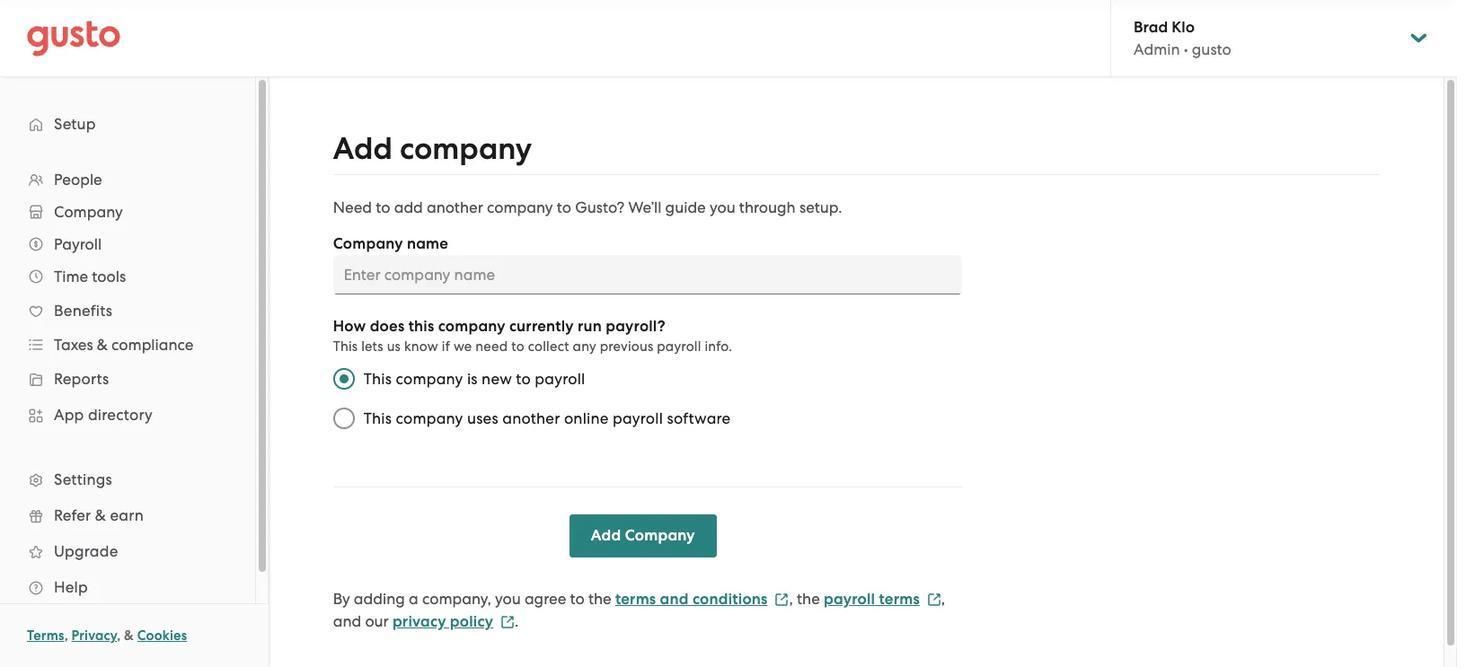Task type: vqa. For each thing, say whether or not it's contained in the screenshot.
Cookies "button"
yes



Task type: locate. For each thing, give the bounding box(es) containing it.
1 vertical spatial and
[[333, 613, 361, 631]]

0 horizontal spatial terms
[[616, 590, 656, 609]]

company inside button
[[625, 527, 695, 546]]

company
[[400, 130, 532, 167], [487, 199, 553, 217], [438, 317, 506, 336], [396, 370, 463, 388], [396, 410, 463, 428]]

add inside add company button
[[591, 527, 621, 546]]

1 vertical spatial opens in a new tab image
[[501, 615, 515, 630]]

opens in a new tab image
[[927, 593, 942, 607], [501, 615, 515, 630]]

0 vertical spatial and
[[660, 590, 689, 609]]

0 horizontal spatial the
[[589, 590, 612, 608]]

this for this company is new to payroll
[[364, 370, 392, 388]]

this inside how does this company currently run payroll? this lets us know if we need to collect any previous payroll info.
[[333, 339, 358, 355]]

, left cookies button
[[117, 628, 121, 644]]

this company uses another online payroll software
[[364, 410, 731, 428]]

0 vertical spatial another
[[427, 199, 483, 217]]

payroll down collect
[[535, 370, 585, 388]]

how
[[333, 317, 366, 336]]

this
[[333, 339, 358, 355], [364, 370, 392, 388], [364, 410, 392, 428]]

1 horizontal spatial another
[[503, 410, 560, 428]]

payroll right online
[[613, 410, 663, 428]]

need to add another company to gusto? we'll guide you through setup.
[[333, 199, 843, 217]]

you
[[710, 199, 736, 217], [495, 590, 521, 608]]

this down how
[[333, 339, 358, 355]]

upgrade
[[54, 543, 118, 561]]

1 horizontal spatial opens in a new tab image
[[927, 593, 942, 607]]

upgrade link
[[18, 536, 237, 568]]

another up name
[[427, 199, 483, 217]]

app
[[54, 406, 84, 424]]

0 vertical spatial opens in a new tab image
[[927, 593, 942, 607]]

company left uses
[[396, 410, 463, 428]]

1 horizontal spatial terms
[[879, 590, 920, 609]]

payroll inside how does this company currently run payroll? this lets us know if we need to collect any previous payroll info.
[[657, 339, 701, 355]]

0 vertical spatial company
[[54, 203, 123, 221]]

to right the need at the left of the page
[[512, 339, 525, 355]]

company for company
[[54, 203, 123, 221]]

privacy
[[393, 613, 446, 632]]

0 vertical spatial you
[[710, 199, 736, 217]]

to
[[376, 199, 390, 217], [557, 199, 572, 217], [512, 339, 525, 355], [516, 370, 531, 388], [570, 590, 585, 608]]

payroll
[[657, 339, 701, 355], [535, 370, 585, 388], [613, 410, 663, 428], [824, 590, 876, 609]]

payroll left info.
[[657, 339, 701, 355]]

help link
[[18, 572, 237, 604]]

payroll button
[[18, 228, 237, 261]]

1 the from the left
[[589, 590, 612, 608]]

, right the payroll terms
[[942, 590, 946, 608]]

benefits
[[54, 302, 112, 320]]

opens in a new tab image right policy
[[501, 615, 515, 630]]

another right uses
[[503, 410, 560, 428]]

software
[[667, 410, 731, 428]]

time tools button
[[18, 261, 237, 293]]

0 vertical spatial add
[[333, 130, 393, 167]]

0 vertical spatial &
[[97, 336, 108, 354]]

company up terms and conditions
[[625, 527, 695, 546]]

company inside dropdown button
[[54, 203, 123, 221]]

opens in a new tab image right the payroll terms
[[927, 593, 942, 607]]

and down 'by'
[[333, 613, 361, 631]]

, the
[[789, 590, 820, 608]]

add company
[[333, 130, 532, 167]]

to left gusto?
[[557, 199, 572, 217]]

1 vertical spatial &
[[95, 507, 106, 525]]

to right new on the left bottom of page
[[516, 370, 531, 388]]

This company uses another online payroll software radio
[[324, 399, 364, 439]]

add company
[[591, 527, 695, 546]]

settings link
[[18, 464, 237, 496]]

and left 'conditions'
[[660, 590, 689, 609]]

company button
[[18, 196, 237, 228]]

,
[[789, 590, 793, 608], [942, 590, 946, 608], [64, 628, 68, 644], [117, 628, 121, 644]]

taxes
[[54, 336, 93, 354]]

1 vertical spatial this
[[364, 370, 392, 388]]

and inside , and our
[[333, 613, 361, 631]]

1 horizontal spatial company
[[333, 235, 403, 253]]

company up we
[[438, 317, 506, 336]]

home image
[[27, 20, 120, 56]]

company down need
[[333, 235, 403, 253]]

, and our
[[333, 590, 946, 631]]

by
[[333, 590, 350, 608]]

1 terms from the left
[[616, 590, 656, 609]]

the right agree
[[589, 590, 612, 608]]

list
[[0, 164, 255, 606]]

and for conditions
[[660, 590, 689, 609]]

refer & earn
[[54, 507, 144, 525]]

opens in a new tab image for policy
[[501, 615, 515, 630]]

1 vertical spatial company
[[333, 235, 403, 253]]

cookies button
[[137, 626, 187, 647]]

& left cookies button
[[124, 628, 134, 644]]

company for company name
[[333, 235, 403, 253]]

add for add company
[[591, 527, 621, 546]]

2 terms from the left
[[879, 590, 920, 609]]

0 horizontal spatial add
[[333, 130, 393, 167]]

reports
[[54, 370, 109, 388]]

0 horizontal spatial and
[[333, 613, 361, 631]]

klo
[[1172, 18, 1195, 37]]

know
[[404, 339, 439, 355]]

2 vertical spatial &
[[124, 628, 134, 644]]

privacy policy
[[393, 613, 493, 632]]

you up . at the bottom
[[495, 590, 521, 608]]

1 horizontal spatial the
[[797, 590, 820, 608]]

help
[[54, 579, 88, 597]]

opens in a new tab image for terms
[[927, 593, 942, 607]]

0 horizontal spatial you
[[495, 590, 521, 608]]

list containing people
[[0, 164, 255, 606]]

this down this company is new to payroll 'option'
[[364, 410, 392, 428]]

& left earn
[[95, 507, 106, 525]]

2 vertical spatial this
[[364, 410, 392, 428]]

company inside how does this company currently run payroll? this lets us know if we need to collect any previous payroll info.
[[438, 317, 506, 336]]

1 vertical spatial another
[[503, 410, 560, 428]]

company down people
[[54, 203, 123, 221]]

payroll terms
[[824, 590, 920, 609]]

another
[[427, 199, 483, 217], [503, 410, 560, 428]]

lets
[[361, 339, 384, 355]]

we
[[454, 339, 472, 355]]

, left privacy
[[64, 628, 68, 644]]

add up need
[[333, 130, 393, 167]]

add up , and our
[[591, 527, 621, 546]]

0 horizontal spatial opens in a new tab image
[[501, 615, 515, 630]]

the right opens in a new tab image
[[797, 590, 820, 608]]

company up 'add'
[[400, 130, 532, 167]]

terms
[[616, 590, 656, 609], [879, 590, 920, 609]]

and
[[660, 590, 689, 609], [333, 613, 361, 631]]

company
[[54, 203, 123, 221], [333, 235, 403, 253], [625, 527, 695, 546]]

0 horizontal spatial company
[[54, 203, 123, 221]]

the
[[589, 590, 612, 608], [797, 590, 820, 608]]

info.
[[705, 339, 733, 355]]

earn
[[110, 507, 144, 525]]

conditions
[[693, 590, 768, 609]]

terms , privacy , & cookies
[[27, 628, 187, 644]]

directory
[[88, 406, 153, 424]]

& inside 'dropdown button'
[[97, 336, 108, 354]]

adding
[[354, 590, 405, 608]]

, right 'conditions'
[[789, 590, 793, 608]]

0 vertical spatial this
[[333, 339, 358, 355]]

•
[[1184, 40, 1189, 58]]

does
[[370, 317, 405, 336]]

opens in a new tab image inside payroll terms link
[[927, 593, 942, 607]]

you right guide
[[710, 199, 736, 217]]

2 horizontal spatial company
[[625, 527, 695, 546]]

and for our
[[333, 613, 361, 631]]

0 horizontal spatial another
[[427, 199, 483, 217]]

& right taxes
[[97, 336, 108, 354]]

This company is new to payroll radio
[[324, 359, 364, 399]]

1 horizontal spatial add
[[591, 527, 621, 546]]

1 horizontal spatial and
[[660, 590, 689, 609]]

Company name field
[[333, 255, 962, 295]]

add
[[333, 130, 393, 167], [591, 527, 621, 546]]

this down lets at the left of page
[[364, 370, 392, 388]]

opens in a new tab image inside privacy policy link
[[501, 615, 515, 630]]

2 the from the left
[[797, 590, 820, 608]]

people button
[[18, 164, 237, 196]]

1 horizontal spatial you
[[710, 199, 736, 217]]

to right agree
[[570, 590, 585, 608]]

payroll right , the
[[824, 590, 876, 609]]

through
[[740, 199, 796, 217]]

company down know
[[396, 370, 463, 388]]

&
[[97, 336, 108, 354], [95, 507, 106, 525], [124, 628, 134, 644]]

taxes & compliance button
[[18, 329, 237, 361]]

2 vertical spatial company
[[625, 527, 695, 546]]

1 vertical spatial add
[[591, 527, 621, 546]]



Task type: describe. For each thing, give the bounding box(es) containing it.
brad
[[1134, 18, 1168, 37]]

to left 'add'
[[376, 199, 390, 217]]

gusto?
[[575, 199, 625, 217]]

gusto
[[1192, 40, 1232, 58]]

add company button
[[570, 515, 717, 558]]

new
[[482, 370, 512, 388]]

setup link
[[18, 108, 237, 140]]

cookies
[[137, 628, 187, 644]]

taxes & compliance
[[54, 336, 194, 354]]

agree
[[525, 590, 566, 608]]

1 vertical spatial you
[[495, 590, 521, 608]]

by adding a company, you agree to the
[[333, 590, 612, 608]]

privacy
[[72, 628, 117, 644]]

collect
[[528, 339, 570, 355]]

.
[[515, 613, 519, 631]]

to inside how does this company currently run payroll? this lets us know if we need to collect any previous payroll info.
[[512, 339, 525, 355]]

terms and conditions link
[[616, 590, 789, 609]]

previous
[[600, 339, 654, 355]]

need
[[476, 339, 508, 355]]

app directory link
[[18, 399, 237, 431]]

payroll
[[54, 235, 102, 253]]

payroll terms link
[[824, 590, 942, 609]]

we'll
[[629, 199, 662, 217]]

terms
[[27, 628, 64, 644]]

admin
[[1134, 40, 1180, 58]]

time
[[54, 268, 88, 286]]

add for add company
[[333, 130, 393, 167]]

setup
[[54, 115, 96, 133]]

payroll?
[[606, 317, 666, 336]]

privacy link
[[72, 628, 117, 644]]

terms link
[[27, 628, 64, 644]]

, inside , and our
[[942, 590, 946, 608]]

policy
[[450, 613, 493, 632]]

opens in a new tab image
[[775, 593, 789, 607]]

a
[[409, 590, 419, 608]]

another for online
[[503, 410, 560, 428]]

settings
[[54, 471, 112, 489]]

privacy policy link
[[393, 613, 515, 632]]

benefits link
[[18, 295, 237, 327]]

how does this company currently run payroll? this lets us know if we need to collect any previous payroll info.
[[333, 317, 733, 355]]

gusto navigation element
[[0, 77, 255, 634]]

our
[[365, 613, 389, 631]]

uses
[[467, 410, 499, 428]]

company for add company
[[400, 130, 532, 167]]

name
[[407, 235, 449, 253]]

company,
[[422, 590, 491, 608]]

guide
[[666, 199, 706, 217]]

company left gusto?
[[487, 199, 553, 217]]

company name
[[333, 235, 449, 253]]

setup.
[[800, 199, 843, 217]]

& for compliance
[[97, 336, 108, 354]]

us
[[387, 339, 401, 355]]

app directory
[[54, 406, 153, 424]]

reports link
[[18, 363, 237, 395]]

& for earn
[[95, 507, 106, 525]]

currently
[[509, 317, 574, 336]]

terms and conditions
[[616, 590, 768, 609]]

refer & earn link
[[18, 500, 237, 532]]

online
[[564, 410, 609, 428]]

add
[[394, 199, 423, 217]]

refer
[[54, 507, 91, 525]]

another for company
[[427, 199, 483, 217]]

company for this company is new to payroll
[[396, 370, 463, 388]]

compliance
[[112, 336, 194, 354]]

people
[[54, 171, 102, 189]]

this company is new to payroll
[[364, 370, 585, 388]]

is
[[467, 370, 478, 388]]

brad klo admin • gusto
[[1134, 18, 1232, 58]]

tools
[[92, 268, 126, 286]]

this
[[409, 317, 434, 336]]

need
[[333, 199, 372, 217]]

any
[[573, 339, 597, 355]]

company for this company uses another online payroll software
[[396, 410, 463, 428]]

this for this company uses another online payroll software
[[364, 410, 392, 428]]

if
[[442, 339, 450, 355]]

run
[[578, 317, 602, 336]]

time tools
[[54, 268, 126, 286]]



